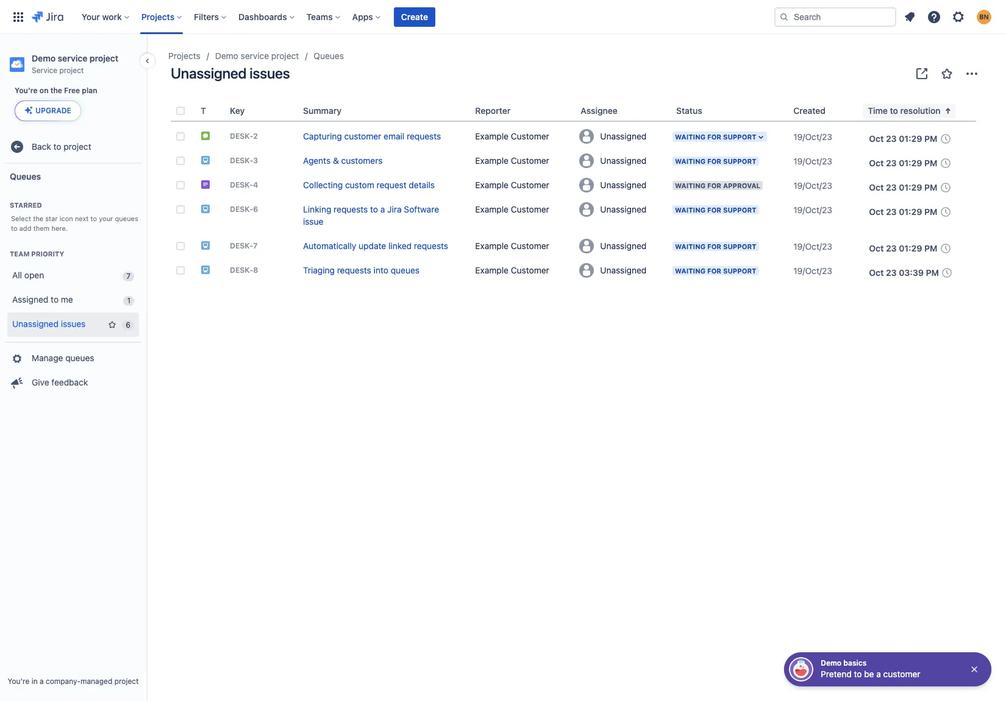 Task type: locate. For each thing, give the bounding box(es) containing it.
here.
[[51, 224, 68, 232]]

project down "dashboards" popup button
[[271, 51, 299, 61]]

0 vertical spatial you're
[[15, 86, 38, 95]]

4 customer from the top
[[511, 204, 549, 215]]

7 inside team priority group
[[126, 272, 130, 281]]

service down dashboards
[[241, 51, 269, 61]]

group
[[5, 342, 141, 399]]

jira image
[[32, 9, 63, 24], [32, 9, 63, 24]]

1 oct 23 01:29 pm from the top
[[869, 134, 937, 144]]

to
[[890, 105, 898, 116], [53, 141, 61, 152], [370, 204, 378, 215], [91, 215, 97, 223], [11, 224, 17, 232], [51, 295, 59, 305], [854, 669, 862, 680]]

status button
[[671, 104, 702, 118]]

3 - from the top
[[250, 180, 253, 190]]

projects for projects link
[[168, 51, 200, 61]]

to right back
[[53, 141, 61, 152]]

pm for agents & customers
[[924, 158, 937, 168]]

demo down filters 'popup button'
[[215, 51, 238, 61]]

1 horizontal spatial service
[[241, 51, 269, 61]]

unassigned button
[[576, 127, 671, 146], [576, 151, 671, 171], [576, 176, 671, 195], [576, 200, 671, 220], [576, 237, 671, 256], [576, 261, 671, 280]]

projects inside dropdown button
[[141, 11, 174, 22]]

desk down desk - 4
[[230, 205, 250, 214]]

project
[[271, 51, 299, 61], [90, 53, 118, 63], [59, 66, 84, 75], [64, 141, 91, 152], [114, 677, 139, 687]]

manage queues button
[[5, 347, 141, 371]]

service up free
[[58, 53, 87, 63]]

waiting
[[675, 133, 705, 141]]

waiting for support
[[675, 133, 756, 141]]

- up '3'
[[250, 132, 253, 141]]

desk left '3'
[[230, 156, 250, 165]]

close image
[[969, 665, 979, 675]]

1 vertical spatial issues
[[61, 319, 86, 329]]

2 19/oct/23 from the top
[[793, 156, 832, 166]]

0 horizontal spatial issues
[[61, 319, 86, 329]]

customer inside demo basics pretend to be a customer
[[883, 669, 920, 680]]

teams
[[306, 11, 333, 22]]

you're for you're on the free plan
[[15, 86, 38, 95]]

4 - from the top
[[250, 205, 253, 214]]

6 - from the top
[[250, 266, 253, 275]]

0 horizontal spatial demo
[[32, 53, 56, 63]]

request
[[377, 180, 406, 190]]

1 example from the top
[[475, 131, 509, 141]]

6
[[253, 205, 258, 214], [126, 320, 130, 330]]

19/oct/23 for triaging requests into queues
[[793, 266, 832, 276]]

star image up manage queues button
[[108, 320, 117, 330]]

4 unassigned button from the top
[[576, 200, 671, 220]]

custom
[[345, 180, 374, 190]]

5 unassigned button from the top
[[576, 237, 671, 256]]

projects button
[[138, 7, 187, 27]]

projects link
[[168, 49, 200, 63]]

oct for automatically update linked requests
[[869, 243, 884, 254]]

dashboards button
[[235, 7, 299, 27]]

1 horizontal spatial customer
[[883, 669, 920, 680]]

desk - 2
[[230, 132, 258, 141]]

- down 2
[[250, 156, 253, 165]]

0 horizontal spatial unassigned issues
[[12, 319, 86, 329]]

example customer for capturing customer email requests
[[475, 131, 549, 141]]

19/oct/23 for collecting custom request details
[[793, 180, 832, 191]]

to right "time"
[[890, 105, 898, 116]]

5 oct 23 01:29 pm from the top
[[869, 243, 937, 254]]

oct 23 01:29 pm for linking requests to a jira software issue
[[869, 207, 937, 217]]

01:29 for collecting custom request details
[[899, 182, 922, 193]]

oct
[[869, 134, 884, 144], [869, 158, 884, 168], [869, 182, 884, 193], [869, 207, 884, 217], [869, 243, 884, 254], [869, 268, 884, 278]]

0 horizontal spatial customer
[[344, 131, 381, 141]]

actions image
[[965, 66, 979, 81]]

0 vertical spatial an it problem or question. image
[[201, 204, 210, 214]]

unassigned issues down assigned to me
[[12, 319, 86, 329]]

19/oct/23 for capturing customer email requests
[[793, 132, 832, 142]]

3 oct from the top
[[869, 182, 884, 193]]

2 oct from the top
[[869, 158, 884, 168]]

unassigned for triaging requests into queues
[[600, 265, 647, 276]]

service inside the demo service project service project
[[58, 53, 87, 63]]

- down 4
[[250, 205, 253, 214]]

example
[[475, 131, 509, 141], [475, 155, 509, 166], [475, 180, 509, 190], [475, 204, 509, 215], [475, 241, 509, 251], [475, 265, 509, 276]]

the up them
[[33, 215, 43, 223]]

demo service project link
[[215, 49, 299, 63]]

1 horizontal spatial unassigned issues
[[171, 65, 290, 82]]

requests right linked
[[414, 241, 448, 251]]

3 19/oct/23 from the top
[[793, 180, 832, 191]]

1 - from the top
[[250, 132, 253, 141]]

1 horizontal spatial 6
[[253, 205, 258, 214]]

project up free
[[59, 66, 84, 75]]

automatically
[[303, 241, 356, 251]]

project for back to project
[[64, 141, 91, 152]]

6 down 4
[[253, 205, 258, 214]]

0 vertical spatial customer
[[344, 131, 381, 141]]

linking
[[303, 204, 331, 215]]

customer for agents & customers
[[511, 155, 549, 166]]

0 horizontal spatial 6
[[126, 320, 130, 330]]

1 unassigned button from the top
[[576, 127, 671, 146]]

03:39
[[899, 268, 924, 278]]

demo inside the demo service project service project
[[32, 53, 56, 63]]

2 vertical spatial queues
[[65, 353, 94, 363]]

unassigned button for agents & customers
[[576, 151, 671, 171]]

search image
[[779, 12, 789, 22]]

4 23 from the top
[[886, 207, 897, 217]]

reporter button
[[470, 104, 511, 118]]

demo service project service project
[[32, 53, 118, 75]]

you're left in
[[8, 677, 29, 687]]

4 example from the top
[[475, 204, 509, 215]]

1 vertical spatial unassigned issues
[[12, 319, 86, 329]]

5 01:29 from the top
[[899, 243, 922, 254]]

queues inside starred select the star icon next to your queues to add them here.
[[115, 215, 138, 223]]

1 example customer from the top
[[475, 131, 549, 141]]

5 oct from the top
[[869, 243, 884, 254]]

2 - from the top
[[250, 156, 253, 165]]

23 for capturing customer email requests
[[886, 134, 897, 144]]

1 horizontal spatial 7
[[253, 241, 258, 251]]

- up 8
[[250, 241, 253, 251]]

7
[[253, 241, 258, 251], [126, 272, 130, 281]]

0 vertical spatial star image
[[940, 66, 954, 81]]

0 horizontal spatial star image
[[108, 320, 117, 330]]

5 example customer from the top
[[475, 241, 549, 251]]

an it problem or question. image
[[201, 204, 210, 214], [201, 241, 210, 250], [201, 265, 210, 275]]

0 horizontal spatial 7
[[126, 272, 130, 281]]

7 up 1
[[126, 272, 130, 281]]

queues right into at the top left of the page
[[391, 265, 420, 276]]

- for collecting custom request details
[[250, 180, 253, 190]]

queues up give feedback button
[[65, 353, 94, 363]]

1 23 from the top
[[886, 134, 897, 144]]

1 horizontal spatial queues
[[115, 215, 138, 223]]

23 for linking requests to a jira software issue
[[886, 207, 897, 217]]

6 example from the top
[[475, 265, 509, 276]]

summary button
[[298, 104, 341, 118]]

desk left 2
[[230, 132, 250, 141]]

0 horizontal spatial a
[[40, 677, 44, 687]]

desk up desk - 8
[[230, 241, 250, 251]]

0 vertical spatial queues
[[314, 51, 344, 61]]

customer for linking requests to a jira software issue
[[511, 204, 549, 215]]

collecting custom request details link
[[303, 180, 435, 190]]

next
[[75, 215, 89, 223]]

desk for automatically
[[230, 241, 250, 251]]

oct 23 01:29 pm for automatically update linked requests
[[869, 243, 937, 254]]

2 01:29 from the top
[[899, 158, 922, 168]]

a requests that may require approval. image
[[201, 180, 210, 189]]

1 01:29 from the top
[[899, 134, 922, 144]]

you're
[[15, 86, 38, 95], [8, 677, 29, 687]]

the for select
[[33, 215, 43, 223]]

queues down teams dropdown button
[[314, 51, 344, 61]]

unassigned for collecting custom request details
[[600, 180, 647, 190]]

0 vertical spatial the
[[50, 86, 62, 95]]

desk for linking
[[230, 205, 250, 214]]

into
[[374, 265, 388, 276]]

an it problem or question. image left desk - 7
[[201, 241, 210, 250]]

unassigned button for capturing customer email requests
[[576, 127, 671, 146]]

6 oct from the top
[[869, 268, 884, 278]]

basics
[[843, 659, 867, 668]]

desk - 4
[[230, 180, 258, 190]]

desk - 8
[[230, 266, 258, 275]]

issues
[[250, 65, 290, 82], [61, 319, 86, 329]]

6 desk from the top
[[230, 266, 250, 275]]

desk left 4
[[230, 180, 250, 190]]

pm for capturing customer email requests
[[924, 134, 937, 144]]

01:29 for automatically update linked requests
[[899, 243, 922, 254]]

requests inside linking requests to a jira software issue
[[334, 204, 368, 215]]

unassigned issues
[[171, 65, 290, 82], [12, 319, 86, 329]]

unassigned for agents & customers
[[600, 156, 647, 166]]

2 oct 23 01:29 pm from the top
[[869, 158, 937, 168]]

assignee button
[[576, 104, 618, 118]]

desk left 8
[[230, 266, 250, 275]]

demo for demo basics pretend to be a customer
[[821, 659, 842, 668]]

demo
[[215, 51, 238, 61], [32, 53, 56, 63], [821, 659, 842, 668]]

2 example customer from the top
[[475, 155, 549, 166]]

2 desk from the top
[[230, 156, 250, 165]]

2 unassigned button from the top
[[576, 151, 671, 171]]

customer
[[511, 131, 549, 141], [511, 155, 549, 166], [511, 180, 549, 190], [511, 204, 549, 215], [511, 241, 549, 251], [511, 265, 549, 276]]

oct 23 01:29 pm
[[869, 134, 937, 144], [869, 158, 937, 168], [869, 182, 937, 193], [869, 207, 937, 217], [869, 243, 937, 254]]

demo up service
[[32, 53, 56, 63]]

project right managed
[[114, 677, 139, 687]]

6 19/oct/23 from the top
[[793, 266, 832, 276]]

an it problem or question. image left desk - 8
[[201, 265, 210, 275]]

free
[[64, 86, 80, 95]]

banner
[[0, 0, 1006, 34]]

star image left actions image
[[940, 66, 954, 81]]

2 example from the top
[[475, 155, 509, 166]]

1 customer from the top
[[511, 131, 549, 141]]

queues up starred at left top
[[10, 171, 41, 181]]

&
[[333, 155, 339, 166]]

0 vertical spatial queues
[[115, 215, 138, 223]]

0 vertical spatial issues
[[250, 65, 290, 82]]

assigned to me
[[12, 295, 73, 305]]

1 horizontal spatial a
[[380, 204, 385, 215]]

add
[[19, 224, 31, 232]]

for
[[707, 133, 721, 141]]

3 customer from the top
[[511, 180, 549, 190]]

1 19/oct/23 from the top
[[793, 132, 832, 142]]

- down '3'
[[250, 180, 253, 190]]

team
[[10, 250, 30, 258]]

- for triaging requests into queues
[[250, 266, 253, 275]]

to left "jira"
[[370, 204, 378, 215]]

3 example from the top
[[475, 180, 509, 190]]

5 desk from the top
[[230, 241, 250, 251]]

0 horizontal spatial queues
[[65, 353, 94, 363]]

0 horizontal spatial the
[[33, 215, 43, 223]]

issues inside team priority group
[[61, 319, 86, 329]]

example customer for triaging requests into queues
[[475, 265, 549, 276]]

2 horizontal spatial demo
[[821, 659, 842, 668]]

oct for linking requests to a jira software issue
[[869, 207, 884, 217]]

you're left on at left
[[15, 86, 38, 95]]

unassigned button for collecting custom request details
[[576, 176, 671, 195]]

4 01:29 from the top
[[899, 207, 922, 217]]

1 vertical spatial an it problem or question. image
[[201, 241, 210, 250]]

the right on at left
[[50, 86, 62, 95]]

customer for collecting custom request details
[[511, 180, 549, 190]]

project up "plan"
[[90, 53, 118, 63]]

open
[[24, 270, 44, 281]]

2 vertical spatial an it problem or question. image
[[201, 265, 210, 275]]

5 - from the top
[[250, 241, 253, 251]]

unassigned issues inside team priority group
[[12, 319, 86, 329]]

- down desk - 7
[[250, 266, 253, 275]]

-
[[250, 132, 253, 141], [250, 156, 253, 165], [250, 180, 253, 190], [250, 205, 253, 214], [250, 241, 253, 251], [250, 266, 253, 275]]

3 an it problem or question. image from the top
[[201, 265, 210, 275]]

7 up 8
[[253, 241, 258, 251]]

the
[[50, 86, 62, 95], [33, 215, 43, 223]]

queues right your
[[115, 215, 138, 223]]

the inside starred select the star icon next to your queues to add them here.
[[33, 215, 43, 223]]

to left be
[[854, 669, 862, 680]]

1 horizontal spatial star image
[[940, 66, 954, 81]]

projects for projects dropdown button
[[141, 11, 174, 22]]

key
[[230, 105, 245, 116]]

demo inside demo basics pretend to be a customer
[[821, 659, 842, 668]]

0 vertical spatial projects
[[141, 11, 174, 22]]

manage
[[32, 353, 63, 363]]

4 example customer from the top
[[475, 204, 549, 215]]

projects down projects dropdown button
[[168, 51, 200, 61]]

1 vertical spatial 6
[[126, 320, 130, 330]]

5 23 from the top
[[886, 243, 897, 254]]

1 vertical spatial queues
[[391, 265, 420, 276]]

2 customer from the top
[[511, 155, 549, 166]]

resolution
[[900, 105, 941, 116]]

5 19/oct/23 from the top
[[793, 241, 832, 252]]

your work button
[[78, 7, 134, 27]]

4 19/oct/23 from the top
[[793, 205, 832, 215]]

to inside linking requests to a jira software issue
[[370, 204, 378, 215]]

23 for automatically update linked requests
[[886, 243, 897, 254]]

3 oct 23 01:29 pm from the top
[[869, 182, 937, 193]]

upgrade
[[35, 106, 71, 115]]

1
[[127, 296, 130, 305]]

4 oct 23 01:29 pm from the top
[[869, 207, 937, 217]]

2 23 from the top
[[886, 158, 897, 168]]

1 vertical spatial queues
[[10, 171, 41, 181]]

23 for agents & customers
[[886, 158, 897, 168]]

example customer for agents & customers
[[475, 155, 549, 166]]

1 desk from the top
[[230, 132, 250, 141]]

1 oct from the top
[[869, 134, 884, 144]]

1 vertical spatial you're
[[8, 677, 29, 687]]

requests right email
[[407, 131, 441, 141]]

notifications image
[[902, 9, 917, 24]]

2 horizontal spatial queues
[[391, 265, 420, 276]]

pm for triaging requests into queues
[[926, 268, 939, 278]]

service inside the 'demo service project' link
[[241, 51, 269, 61]]

2 an it problem or question. image from the top
[[201, 241, 210, 250]]

projects right work
[[141, 11, 174, 22]]

1 horizontal spatial the
[[50, 86, 62, 95]]

issues down the 'demo service project' link
[[250, 65, 290, 82]]

2 horizontal spatial a
[[876, 669, 881, 680]]

3 01:29 from the top
[[899, 182, 922, 193]]

a right in
[[40, 677, 44, 687]]

0 horizontal spatial service
[[58, 53, 87, 63]]

01:29
[[899, 134, 922, 144], [899, 158, 922, 168], [899, 182, 922, 193], [899, 207, 922, 217], [899, 243, 922, 254]]

back
[[32, 141, 51, 152]]

- for linking requests to a jira software issue
[[250, 205, 253, 214]]

automatically update linked requests
[[303, 241, 448, 251]]

team priority group
[[5, 237, 141, 342]]

apps
[[352, 11, 373, 22]]

customer up customers
[[344, 131, 381, 141]]

queues inside button
[[65, 353, 94, 363]]

1 vertical spatial projects
[[168, 51, 200, 61]]

star image
[[940, 66, 954, 81], [108, 320, 117, 330]]

an it problem or question. image for linking requests to a jira software issue
[[201, 204, 210, 214]]

triaging
[[303, 265, 335, 276]]

4 desk from the top
[[230, 205, 250, 214]]

6 customer from the top
[[511, 265, 549, 276]]

demo up pretend
[[821, 659, 842, 668]]

unassigned issues down the 'demo service project' link
[[171, 65, 290, 82]]

email
[[384, 131, 404, 141]]

19/oct/23 for agents & customers
[[793, 156, 832, 166]]

on
[[40, 86, 48, 95]]

5 example from the top
[[475, 241, 509, 251]]

6 23 from the top
[[886, 268, 897, 278]]

requests
[[407, 131, 441, 141], [334, 204, 368, 215], [414, 241, 448, 251], [337, 265, 371, 276]]

filters
[[194, 11, 219, 22]]

unassigned button for triaging requests into queues
[[576, 261, 671, 280]]

an it problem or question. image down the a requests that may require approval. icon
[[201, 204, 210, 214]]

23
[[886, 134, 897, 144], [886, 158, 897, 168], [886, 182, 897, 193], [886, 207, 897, 217], [886, 243, 897, 254], [886, 268, 897, 278]]

oct for agents & customers
[[869, 158, 884, 168]]

requests down the 'custom'
[[334, 204, 368, 215]]

project for demo service project
[[271, 51, 299, 61]]

1 horizontal spatial demo
[[215, 51, 238, 61]]

1 vertical spatial customer
[[883, 669, 920, 680]]

5 customer from the top
[[511, 241, 549, 251]]

6 example customer from the top
[[475, 265, 549, 276]]

6 unassigned button from the top
[[576, 261, 671, 280]]

6 down 1
[[126, 320, 130, 330]]

example for triaging requests into queues
[[475, 265, 509, 276]]

4 oct from the top
[[869, 207, 884, 217]]

a request that follows itsm workflows. image
[[201, 131, 210, 141]]

collecting custom request details
[[303, 180, 435, 190]]

3 example customer from the top
[[475, 180, 549, 190]]

a right be
[[876, 669, 881, 680]]

issues down the me
[[61, 319, 86, 329]]

triaging requests into queues link
[[303, 265, 420, 276]]

you're for you're in a company-managed project
[[8, 677, 29, 687]]

service
[[241, 51, 269, 61], [58, 53, 87, 63]]

the for on
[[50, 86, 62, 95]]

19/oct/23 for linking requests to a jira software issue
[[793, 205, 832, 215]]

1 vertical spatial 7
[[126, 272, 130, 281]]

customer for triaging requests into queues
[[511, 265, 549, 276]]

3 desk from the top
[[230, 180, 250, 190]]

3 unassigned button from the top
[[576, 176, 671, 195]]

pm for collecting custom request details
[[924, 182, 937, 193]]

1 an it problem or question. image from the top
[[201, 204, 210, 214]]

a left "jira"
[[380, 204, 385, 215]]

3 23 from the top
[[886, 182, 897, 193]]

customer right be
[[883, 669, 920, 680]]

to left the me
[[51, 295, 59, 305]]

1 vertical spatial the
[[33, 215, 43, 223]]

project right back
[[64, 141, 91, 152]]

1 horizontal spatial queues
[[314, 51, 344, 61]]

1 vertical spatial star image
[[108, 320, 117, 330]]

19/oct/23
[[793, 132, 832, 142], [793, 156, 832, 166], [793, 180, 832, 191], [793, 205, 832, 215], [793, 241, 832, 252], [793, 266, 832, 276]]

desk for triaging
[[230, 266, 250, 275]]



Task type: describe. For each thing, give the bounding box(es) containing it.
demo service project
[[215, 51, 299, 61]]

t button
[[196, 104, 206, 118]]

star image inside team priority group
[[108, 320, 117, 330]]

dashboards
[[238, 11, 287, 22]]

desk - 6
[[230, 205, 258, 214]]

status
[[676, 105, 702, 116]]

queues link
[[314, 49, 344, 63]]

unassigned for capturing customer email requests
[[600, 131, 647, 142]]

teams button
[[303, 7, 345, 27]]

waiting for support button
[[671, 130, 768, 143]]

example for linking requests to a jira software issue
[[475, 204, 509, 215]]

unassigned for linking requests to a jira software issue
[[600, 204, 647, 215]]

an it problem or question. image for automatically update linked requests
[[201, 241, 210, 250]]

your profile and settings image
[[977, 9, 991, 24]]

software
[[404, 204, 439, 215]]

to inside demo basics pretend to be a customer
[[854, 669, 862, 680]]

01:29 for capturing customer email requests
[[899, 134, 922, 144]]

agents
[[303, 155, 331, 166]]

starred
[[10, 201, 42, 209]]

t
[[201, 105, 206, 116]]

example for automatically update linked requests
[[475, 241, 509, 251]]

reporter
[[475, 105, 511, 116]]

create
[[401, 11, 428, 22]]

give feedback
[[32, 378, 88, 388]]

unassigned inside team priority group
[[12, 319, 59, 329]]

oct 23 01:29 pm for collecting custom request details
[[869, 182, 937, 193]]

service for demo service project service project
[[58, 53, 87, 63]]

0 vertical spatial unassigned issues
[[171, 65, 290, 82]]

desk for capturing
[[230, 132, 250, 141]]

desk - 7
[[230, 241, 258, 251]]

customers
[[341, 155, 383, 166]]

give
[[32, 378, 49, 388]]

automatically update linked requests link
[[303, 241, 448, 251]]

collecting
[[303, 180, 343, 190]]

key button
[[225, 104, 245, 118]]

agents & customers
[[303, 155, 383, 166]]

assigned
[[12, 295, 48, 305]]

you're in a company-managed project
[[8, 677, 139, 687]]

icon
[[60, 215, 73, 223]]

- for automatically update linked requests
[[250, 241, 253, 251]]

help image
[[927, 9, 941, 24]]

filters button
[[190, 7, 231, 27]]

an it problem or question. image for triaging requests into queues
[[201, 265, 210, 275]]

0 vertical spatial 7
[[253, 241, 258, 251]]

customer for capturing customer email requests
[[511, 131, 549, 141]]

service
[[32, 66, 57, 75]]

1 horizontal spatial issues
[[250, 65, 290, 82]]

select
[[11, 215, 31, 223]]

time to resolution
[[868, 105, 941, 116]]

3
[[253, 156, 258, 165]]

6 inside team priority group
[[126, 320, 130, 330]]

capturing
[[303, 131, 342, 141]]

me
[[61, 295, 73, 305]]

created button
[[789, 104, 826, 118]]

group containing manage queues
[[5, 342, 141, 399]]

primary element
[[7, 0, 774, 34]]

customer for automatically update linked requests
[[511, 241, 549, 251]]

managed
[[81, 677, 112, 687]]

pretend
[[821, 669, 852, 680]]

a inside linking requests to a jira software issue
[[380, 204, 385, 215]]

triaging requests into queues
[[303, 265, 420, 276]]

priority
[[31, 250, 64, 258]]

8
[[253, 266, 258, 275]]

to right next
[[91, 215, 97, 223]]

update
[[359, 241, 386, 251]]

settings image
[[951, 9, 966, 24]]

unassigned button for automatically update linked requests
[[576, 237, 671, 256]]

service for demo service project
[[241, 51, 269, 61]]

appswitcher icon image
[[11, 9, 26, 24]]

manage queues
[[32, 353, 94, 363]]

work
[[102, 11, 122, 22]]

19/oct/23 for automatically update linked requests
[[793, 241, 832, 252]]

pm for linking requests to a jira software issue
[[924, 207, 937, 217]]

oct for capturing customer email requests
[[869, 134, 884, 144]]

starred group
[[5, 188, 141, 237]]

to inside team priority group
[[51, 295, 59, 305]]

project for demo service project service project
[[90, 53, 118, 63]]

desk for collecting
[[230, 180, 250, 190]]

summary
[[303, 105, 341, 116]]

oct for triaging requests into queues
[[869, 268, 884, 278]]

all open
[[12, 270, 44, 281]]

oct 23 01:29 pm for capturing customer email requests
[[869, 134, 937, 144]]

example customer for collecting custom request details
[[475, 180, 549, 190]]

to left add
[[11, 224, 17, 232]]

example for agents & customers
[[475, 155, 509, 166]]

linked
[[388, 241, 412, 251]]

star
[[45, 215, 58, 223]]

give feedback button
[[5, 371, 141, 395]]

- for capturing customer email requests
[[250, 132, 253, 141]]

01:29 for linking requests to a jira software issue
[[899, 207, 922, 217]]

demo for demo service project service project
[[32, 53, 56, 63]]

support
[[723, 133, 756, 141]]

to inside button
[[890, 105, 898, 116]]

oct 23 01:29 pm for agents & customers
[[869, 158, 937, 168]]

2
[[253, 132, 258, 141]]

time
[[868, 105, 888, 116]]

oct 23 03:39 pm
[[869, 268, 939, 278]]

unassigned button for linking requests to a jira software issue
[[576, 200, 671, 220]]

oct for collecting custom request details
[[869, 182, 884, 193]]

created
[[793, 105, 826, 116]]

all
[[12, 270, 22, 281]]

back to project link
[[5, 135, 141, 159]]

feedback
[[51, 378, 88, 388]]

Search field
[[774, 7, 896, 27]]

time to resolution button
[[863, 104, 955, 118]]

pm for automatically update linked requests
[[924, 243, 937, 254]]

banner containing your work
[[0, 0, 1006, 34]]

example for capturing customer email requests
[[475, 131, 509, 141]]

starred select the star icon next to your queues to add them here.
[[10, 201, 138, 232]]

assignee
[[581, 105, 618, 116]]

create button
[[394, 7, 435, 27]]

linking requests to a jira software issue link
[[303, 204, 439, 227]]

company-
[[46, 677, 81, 687]]

desk for agents
[[230, 156, 250, 165]]

a inside demo basics pretend to be a customer
[[876, 669, 881, 680]]

details
[[409, 180, 435, 190]]

your work
[[82, 11, 122, 22]]

0 horizontal spatial queues
[[10, 171, 41, 181]]

23 for triaging requests into queues
[[886, 268, 897, 278]]

be
[[864, 669, 874, 680]]

issue
[[303, 216, 323, 227]]

back to project
[[32, 141, 91, 152]]

unassigned for automatically update linked requests
[[600, 241, 647, 251]]

demo for demo service project
[[215, 51, 238, 61]]

jira
[[387, 204, 402, 215]]

capturing customer email requests link
[[303, 131, 441, 141]]

in
[[32, 677, 38, 687]]

example customer for linking requests to a jira software issue
[[475, 204, 549, 215]]

ascending icon image
[[941, 104, 955, 118]]

23 for collecting custom request details
[[886, 182, 897, 193]]

demo basics pretend to be a customer
[[821, 659, 920, 680]]

01:29 for agents & customers
[[899, 158, 922, 168]]

- for agents & customers
[[250, 156, 253, 165]]

team priority
[[10, 250, 64, 258]]

0 vertical spatial 6
[[253, 205, 258, 214]]

requests left into at the top left of the page
[[337, 265, 371, 276]]

your
[[99, 215, 113, 223]]

linking requests to a jira software issue
[[303, 204, 439, 227]]

you're on the free plan
[[15, 86, 97, 95]]

an it problem or question. image
[[201, 155, 210, 165]]

example customer for automatically update linked requests
[[475, 241, 549, 251]]

example for collecting custom request details
[[475, 180, 509, 190]]



Task type: vqa. For each thing, say whether or not it's contained in the screenshot.
5th Oct from the bottom of the page
yes



